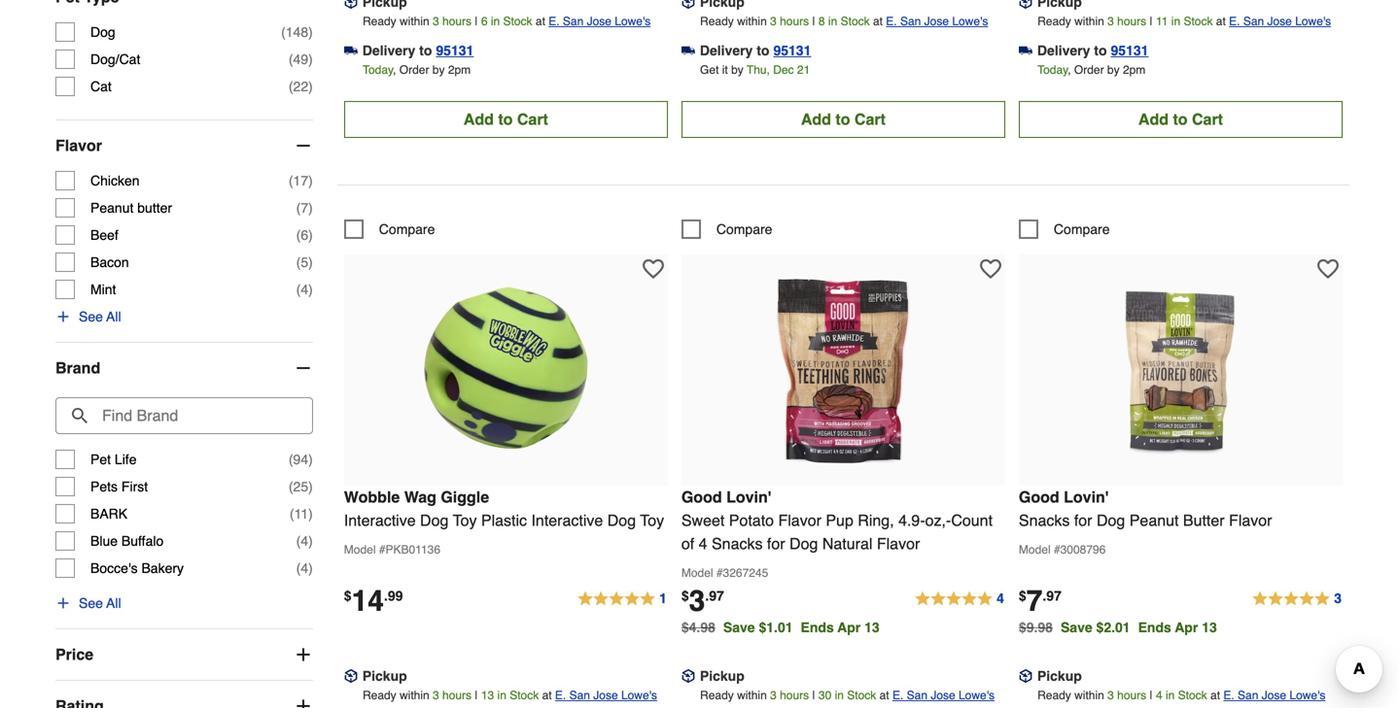Task type: vqa. For each thing, say whether or not it's contained in the screenshot.
of
yes



Task type: locate. For each thing, give the bounding box(es) containing it.
potato
[[729, 512, 774, 530]]

95131 button for 8
[[773, 41, 811, 60]]

see all
[[79, 309, 121, 325], [79, 596, 121, 612]]

) for dog/cat
[[308, 52, 313, 67]]

$ for 3
[[682, 589, 689, 604]]

.97 inside $ 7 .97
[[1043, 589, 1062, 604]]

see for second see all button from the bottom of the page
[[79, 309, 103, 325]]

price button
[[55, 630, 313, 681]]

ends for 7
[[1138, 620, 1172, 636]]

e. san jose lowe's button for ready within 3 hours | 13 in stock at e. san jose lowe's
[[555, 686, 657, 706]]

1 horizontal spatial #
[[717, 567, 723, 580]]

see all down bocce's
[[79, 596, 121, 612]]

1 horizontal spatial for
[[1074, 512, 1092, 530]]

( 94 )
[[289, 452, 313, 468]]

all for second see all button from the bottom of the page
[[106, 309, 121, 325]]

0 vertical spatial snacks
[[1019, 512, 1070, 530]]

1 horizontal spatial 5 stars image
[[914, 588, 1005, 612]]

1 add from the left
[[464, 110, 494, 128]]

add for 1st the add to cart button from right
[[1139, 110, 1169, 128]]

dog
[[90, 24, 115, 40], [420, 512, 449, 530], [607, 512, 636, 530], [1097, 512, 1125, 530], [790, 535, 818, 553]]

e. san jose lowe's button for ready within 3 hours | 11 in stock at e. san jose lowe's
[[1229, 12, 1331, 31]]

1 vertical spatial minus image
[[293, 359, 313, 378]]

2 horizontal spatial pickup
[[1037, 669, 1082, 684]]

at
[[536, 14, 545, 28], [873, 14, 883, 28], [1216, 14, 1226, 28], [542, 689, 552, 703], [880, 689, 889, 703], [1211, 689, 1220, 703]]

today , order by 2pm for ready within 3 hours | 6 in stock at e. san jose lowe's
[[363, 63, 471, 77]]

#
[[379, 543, 386, 557], [1054, 543, 1060, 557], [717, 567, 723, 580]]

2 lovin' from the left
[[1064, 489, 1109, 506]]

1 apr from the left
[[838, 620, 861, 636]]

jose
[[587, 14, 612, 28], [924, 14, 949, 28], [1268, 14, 1292, 28], [593, 689, 618, 703], [931, 689, 956, 703], [1262, 689, 1287, 703]]

1 horizontal spatial pickup image
[[682, 0, 695, 9]]

$ right the 1
[[682, 589, 689, 604]]

stock for 6
[[503, 14, 532, 28]]

0 vertical spatial 6
[[481, 14, 488, 28]]

2 apr from the left
[[1175, 620, 1198, 636]]

see all for 1st see all button from the bottom of the page
[[79, 596, 121, 612]]

compare inside 5013087241 "element"
[[717, 222, 773, 237]]

5 ) from the top
[[308, 200, 313, 216]]

1 vertical spatial ( 4 )
[[296, 534, 313, 549]]

11
[[1156, 14, 1168, 28], [294, 507, 308, 522]]

2 95131 button from the left
[[773, 41, 811, 60]]

truck filled image
[[344, 44, 358, 57], [1019, 44, 1033, 57]]

0 vertical spatial pickup image
[[682, 0, 695, 9]]

good up model # 3008796
[[1019, 489, 1060, 506]]

1 horizontal spatial 7
[[1027, 585, 1043, 618]]

pickup image for ready within 3 hours | 30 in stock at e. san jose lowe's
[[682, 670, 695, 684]]

0 horizontal spatial apr
[[838, 620, 861, 636]]

ready within 3 hours | 4 in stock at e. san jose lowe's
[[1038, 689, 1326, 703]]

1 horizontal spatial ends apr 13 element
[[1138, 620, 1225, 636]]

2 horizontal spatial 95131
[[1111, 43, 1149, 58]]

1 compare from the left
[[379, 222, 435, 237]]

save
[[723, 620, 755, 636], [1061, 620, 1093, 636]]

dog up dog/cat
[[90, 24, 115, 40]]

1 ) from the top
[[308, 24, 313, 40]]

delivery
[[363, 43, 415, 58], [700, 43, 753, 58], [1037, 43, 1090, 58]]

1 horizontal spatial interactive
[[531, 512, 603, 530]]

ends apr 13 element
[[801, 620, 887, 636], [1138, 620, 1225, 636]]

0 horizontal spatial add to cart button
[[344, 101, 668, 138]]

2 , from the left
[[1068, 63, 1071, 77]]

1 vertical spatial pickup image
[[344, 670, 358, 684]]

2 horizontal spatial 5 stars image
[[1252, 588, 1343, 612]]

delivery to 95131 down ready within 3 hours | 6 in stock at e. san jose lowe's
[[363, 43, 474, 58]]

by for ready within 3 hours | 11 in stock at e. san jose lowe's
[[1107, 63, 1120, 77]]

1 horizontal spatial ,
[[1068, 63, 1071, 77]]

4 ) from the top
[[308, 173, 313, 189]]

1 vertical spatial see
[[79, 596, 103, 612]]

0 horizontal spatial toy
[[453, 512, 477, 530]]

1 vertical spatial see all
[[79, 596, 121, 612]]

1 horizontal spatial cart
[[855, 110, 886, 128]]

see all button down bocce's
[[55, 594, 121, 614]]

delivery for ready within 3 hours | 8 in stock at e. san jose lowe's
[[700, 43, 753, 58]]

apr up the ready within 3 hours | 4 in stock at e. san jose lowe's
[[1175, 620, 1198, 636]]

2 5 stars image from the left
[[914, 588, 1005, 612]]

by right it
[[731, 63, 744, 77]]

buffalo
[[121, 534, 164, 549]]

148
[[286, 24, 308, 40]]

2 horizontal spatial #
[[1054, 543, 1060, 557]]

interactive right plastic
[[531, 512, 603, 530]]

0 horizontal spatial for
[[767, 535, 785, 553]]

lowe's for ready within 3 hours | 6 in stock at e. san jose lowe's
[[615, 14, 651, 28]]

ring,
[[858, 512, 894, 530]]

minus image inside brand button
[[293, 359, 313, 378]]

1 by from the left
[[433, 63, 445, 77]]

compare inside 5013087113 element
[[1054, 222, 1110, 237]]

5 stars image containing 3
[[1252, 588, 1343, 612]]

0 horizontal spatial order
[[399, 63, 429, 77]]

model up 14
[[344, 543, 376, 557]]

pickup image down 14
[[344, 670, 358, 684]]

actual price $7.97 element
[[1019, 585, 1062, 618]]

,
[[393, 63, 396, 77], [1068, 63, 1071, 77]]

0 vertical spatial all
[[106, 309, 121, 325]]

add
[[464, 110, 494, 128], [801, 110, 831, 128], [1139, 110, 1169, 128]]

3 delivery to 95131 from the left
[[1037, 43, 1149, 58]]

lovin' inside good lovin' sweet potato flavor pup ring, 4.9-oz,-count of 4 snacks for dog natural flavor
[[726, 489, 772, 506]]

san for ready within 3 hours | 13 in stock at e. san jose lowe's
[[569, 689, 590, 703]]

9 ) from the top
[[308, 452, 313, 468]]

chicken
[[90, 173, 140, 189]]

2 pickup from the left
[[700, 669, 745, 684]]

see all down "mint" on the left top of the page
[[79, 309, 121, 325]]

3 5 stars image from the left
[[1252, 588, 1343, 612]]

) for mint
[[308, 282, 313, 298]]

flavor inside button
[[55, 137, 102, 155]]

see all button
[[55, 307, 121, 327], [55, 594, 121, 614]]

2 horizontal spatial $
[[1019, 589, 1027, 604]]

$ inside $ 7 .97
[[1019, 589, 1027, 604]]

1 today from the left
[[363, 63, 393, 77]]

to
[[419, 43, 432, 58], [757, 43, 770, 58], [1094, 43, 1107, 58], [498, 110, 513, 128], [836, 110, 850, 128], [1173, 110, 1188, 128]]

5 stars image containing 1
[[577, 588, 668, 612]]

| for 30
[[812, 689, 815, 703]]

1 horizontal spatial delivery
[[700, 43, 753, 58]]

7 ) from the top
[[308, 255, 313, 270]]

lovin' inside good lovin' snacks for dog peanut butter flavor
[[1064, 489, 1109, 506]]

) for pets first
[[308, 479, 313, 495]]

2 add from the left
[[801, 110, 831, 128]]

0 vertical spatial for
[[1074, 512, 1092, 530]]

5
[[301, 255, 308, 270]]

2 horizontal spatial 13
[[1202, 620, 1217, 636]]

3 add from the left
[[1139, 110, 1169, 128]]

within
[[400, 14, 429, 28], [737, 14, 767, 28], [1075, 14, 1104, 28], [400, 689, 429, 703], [737, 689, 767, 703], [1075, 689, 1104, 703]]

delivery to 95131 for ready within 3 hours | 6 in stock at e. san jose lowe's
[[363, 43, 474, 58]]

8 ) from the top
[[308, 282, 313, 298]]

$ inside $ 3 .97
[[682, 589, 689, 604]]

0 horizontal spatial ends
[[801, 620, 834, 636]]

3 add to cart from the left
[[1139, 110, 1223, 128]]

30
[[819, 689, 832, 703]]

2 delivery from the left
[[700, 43, 753, 58]]

save for 7
[[1061, 620, 1093, 636]]

ends
[[801, 620, 834, 636], [1138, 620, 1172, 636]]

flavor
[[55, 137, 102, 155], [778, 512, 822, 530], [1229, 512, 1272, 530], [877, 535, 920, 553]]

pickup for ready within 3 hours | 13 in stock at e. san jose lowe's
[[363, 669, 407, 684]]

plus image inside price "button"
[[293, 646, 313, 665]]

flavor inside good lovin' snacks for dog peanut butter flavor
[[1229, 512, 1272, 530]]

7 up the $9.98
[[1027, 585, 1043, 618]]

2pm down ready within 3 hours | 6 in stock at e. san jose lowe's
[[448, 63, 471, 77]]

$ up was price $9.98 element
[[1019, 589, 1027, 604]]

( 4 ) for mint
[[296, 282, 313, 298]]

pickup image for ready within 3 hours | 13 in stock at e. san jose lowe's
[[344, 670, 358, 684]]

$ inside $ 14 .99
[[344, 589, 352, 604]]

1 horizontal spatial pickup
[[700, 669, 745, 684]]

1 vertical spatial 6
[[301, 228, 308, 243]]

for up 3008796
[[1074, 512, 1092, 530]]

2 95131 from the left
[[773, 43, 811, 58]]

1 , from the left
[[393, 63, 396, 77]]

minus image inside flavor button
[[293, 136, 313, 156]]

2 horizontal spatial delivery
[[1037, 43, 1090, 58]]

delivery to 95131 down ready within 3 hours | 11 in stock at e. san jose lowe's
[[1037, 43, 1149, 58]]

1 horizontal spatial snacks
[[1019, 512, 1070, 530]]

jose for ready within 3 hours | 4 in stock at e. san jose lowe's
[[1262, 689, 1287, 703]]

pickup image up truck filled image
[[682, 0, 695, 9]]

.97 down model # 3267245
[[705, 589, 724, 604]]

( 4 )
[[296, 282, 313, 298], [296, 534, 313, 549], [296, 561, 313, 577]]

pickup image for ready within 3 hours | 11 in stock at e. san jose lowe's
[[1019, 0, 1033, 9]]

ready within 3 hours | 13 in stock at e. san jose lowe's
[[363, 689, 657, 703]]

flavor right butter
[[1229, 512, 1272, 530]]

lovin' up potato
[[726, 489, 772, 506]]

minus image for flavor
[[293, 136, 313, 156]]

3 ) from the top
[[308, 79, 313, 94]]

good lovin' sweet potato flavor pup ring, 4.9-oz,-count of 4 snacks for dog natural flavor
[[682, 489, 993, 553]]

1 ends apr 13 element from the left
[[801, 620, 887, 636]]

2 truck filled image from the left
[[1019, 44, 1033, 57]]

1 horizontal spatial heart outline image
[[980, 259, 1001, 280]]

2 heart outline image from the left
[[980, 259, 1001, 280]]

compare inside 5014190905 "element"
[[379, 222, 435, 237]]

$9.98
[[1019, 620, 1053, 636]]

stock for 13
[[510, 689, 539, 703]]

( 4 ) for bocce's bakery
[[296, 561, 313, 577]]

2 horizontal spatial 95131 button
[[1111, 41, 1149, 60]]

e. for 30
[[893, 689, 904, 703]]

was price $4.98 element
[[682, 615, 723, 636]]

2 see from the top
[[79, 596, 103, 612]]

2 today from the left
[[1038, 63, 1068, 77]]

3 heart outline image from the left
[[1317, 259, 1339, 280]]

1 see all button from the top
[[55, 307, 121, 327]]

1 ends from the left
[[801, 620, 834, 636]]

good lovin' snacks for dog peanut butter flavor image
[[1074, 264, 1288, 478]]

1 horizontal spatial add
[[801, 110, 831, 128]]

2 ) from the top
[[308, 52, 313, 67]]

delivery to 95131 up get it by thu, dec 21
[[700, 43, 811, 58]]

peanut left butter
[[1130, 512, 1179, 530]]

95131 button down ready within 3 hours | 6 in stock at e. san jose lowe's
[[436, 41, 474, 60]]

see down "mint" on the left top of the page
[[79, 309, 103, 325]]

for inside good lovin' snacks for dog peanut butter flavor
[[1074, 512, 1092, 530]]

interactive down wobble
[[344, 512, 416, 530]]

1 see from the top
[[79, 309, 103, 325]]

2 horizontal spatial cart
[[1192, 110, 1223, 128]]

ready within 3 hours | 6 in stock at e. san jose lowe's
[[363, 14, 651, 28]]

dog left natural
[[790, 535, 818, 553]]

# for interactive
[[379, 543, 386, 557]]

13 for 7
[[1202, 620, 1217, 636]]

all for 1st see all button from the bottom of the page
[[106, 596, 121, 612]]

0 horizontal spatial 95131
[[436, 43, 474, 58]]

e. san jose lowe's button for ready within 3 hours | 30 in stock at e. san jose lowe's
[[893, 686, 995, 706]]

95131 button down ready within 3 hours | 11 in stock at e. san jose lowe's
[[1111, 41, 1149, 60]]

2 $ from the left
[[682, 589, 689, 604]]

pickup down $ 14 .99
[[363, 669, 407, 684]]

1 good from the left
[[682, 489, 722, 506]]

0 horizontal spatial truck filled image
[[344, 44, 358, 57]]

by down ready within 3 hours | 6 in stock at e. san jose lowe's
[[433, 63, 445, 77]]

1 horizontal spatial apr
[[1175, 620, 1198, 636]]

dog up 3008796
[[1097, 512, 1125, 530]]

2 horizontal spatial add to cart button
[[1019, 101, 1343, 138]]

1 lovin' from the left
[[726, 489, 772, 506]]

hours for 11
[[1117, 14, 1147, 28]]

1 save from the left
[[723, 620, 755, 636]]

1 .97 from the left
[[705, 589, 724, 604]]

for down potato
[[767, 535, 785, 553]]

3 for ready within 3 hours | 13 in stock at e. san jose lowe's
[[433, 689, 439, 703]]

0 horizontal spatial today , order by 2pm
[[363, 63, 471, 77]]

dog up 1 button
[[607, 512, 636, 530]]

3 95131 from the left
[[1111, 43, 1149, 58]]

1 horizontal spatial 13
[[865, 620, 880, 636]]

pickup for ready within 3 hours | 30 in stock at e. san jose lowe's
[[700, 669, 745, 684]]

1 add to cart from the left
[[464, 110, 548, 128]]

0 horizontal spatial ends apr 13 element
[[801, 620, 887, 636]]

plus image
[[55, 309, 71, 325], [55, 596, 71, 612], [293, 646, 313, 665], [293, 697, 313, 709]]

1 minus image from the top
[[293, 136, 313, 156]]

peanut down chicken
[[90, 200, 134, 216]]

3 compare from the left
[[1054, 222, 1110, 237]]

0 horizontal spatial good
[[682, 489, 722, 506]]

ends right "$2.01" at the bottom of page
[[1138, 620, 1172, 636]]

snacks up model # 3008796
[[1019, 512, 1070, 530]]

1 95131 button from the left
[[436, 41, 474, 60]]

3 $ from the left
[[1019, 589, 1027, 604]]

minus image up the ( 94 )
[[293, 359, 313, 378]]

3 by from the left
[[1107, 63, 1120, 77]]

1 all from the top
[[106, 309, 121, 325]]

10 ) from the top
[[308, 479, 313, 495]]

snacks inside good lovin' sweet potato flavor pup ring, 4.9-oz,-count of 4 snacks for dog natural flavor
[[712, 535, 763, 553]]

1 95131 from the left
[[436, 43, 474, 58]]

1 horizontal spatial 11
[[1156, 14, 1168, 28]]

by
[[433, 63, 445, 77], [731, 63, 744, 77], [1107, 63, 1120, 77]]

5 stars image containing 4
[[914, 588, 1005, 612]]

see all for second see all button from the bottom of the page
[[79, 309, 121, 325]]

1 see all from the top
[[79, 309, 121, 325]]

(
[[281, 24, 286, 40], [289, 52, 293, 67], [289, 79, 293, 94], [289, 173, 293, 189], [296, 200, 301, 216], [296, 228, 301, 243], [296, 255, 301, 270], [296, 282, 301, 298], [289, 452, 293, 468], [289, 479, 293, 495], [290, 507, 294, 522], [296, 534, 301, 549], [296, 561, 301, 577]]

minus image up ( 17 )
[[293, 136, 313, 156]]

flavor left pup
[[778, 512, 822, 530]]

5 stars image for 3
[[914, 588, 1005, 612]]

2 save from the left
[[1061, 620, 1093, 636]]

11 ) from the top
[[308, 507, 313, 522]]

at for 8
[[873, 14, 883, 28]]

lowe's for ready within 3 hours | 30 in stock at e. san jose lowe's
[[959, 689, 995, 703]]

save left $1.01
[[723, 620, 755, 636]]

95131 up dec at the top right
[[773, 43, 811, 58]]

0 vertical spatial minus image
[[293, 136, 313, 156]]

1 2pm from the left
[[448, 63, 471, 77]]

all down bocce's
[[106, 596, 121, 612]]

flavor up chicken
[[55, 137, 102, 155]]

0 horizontal spatial 2pm
[[448, 63, 471, 77]]

apr up ready within 3 hours | 30 in stock at e. san jose lowe's
[[838, 620, 861, 636]]

good for good lovin' snacks for dog peanut butter flavor
[[1019, 489, 1060, 506]]

# up "actual price $3.97" element
[[717, 567, 723, 580]]

pickup image
[[344, 0, 358, 9], [1019, 0, 1033, 9], [682, 670, 695, 684], [1019, 670, 1033, 684]]

lowe's
[[615, 14, 651, 28], [952, 14, 988, 28], [1295, 14, 1331, 28], [621, 689, 657, 703], [959, 689, 995, 703], [1290, 689, 1326, 703]]

3 cart from the left
[[1192, 110, 1223, 128]]

add to cart
[[464, 110, 548, 128], [801, 110, 886, 128], [1139, 110, 1223, 128]]

) for peanut butter
[[308, 200, 313, 216]]

butter
[[1183, 512, 1225, 530]]

1 horizontal spatial model
[[682, 567, 713, 580]]

e. san jose lowe's button
[[549, 12, 651, 31], [886, 12, 988, 31], [1229, 12, 1331, 31], [555, 686, 657, 706], [893, 686, 995, 706], [1224, 686, 1326, 706]]

good inside good lovin' snacks for dog peanut butter flavor
[[1019, 489, 1060, 506]]

order for ready within 3 hours | 11 in stock at e. san jose lowe's
[[1074, 63, 1104, 77]]

ready
[[363, 14, 396, 28], [700, 14, 734, 28], [1038, 14, 1071, 28], [363, 689, 396, 703], [700, 689, 734, 703], [1038, 689, 1071, 703]]

peanut
[[90, 200, 134, 216], [1130, 512, 1179, 530]]

2 cart from the left
[[855, 110, 886, 128]]

ready within 3 hours | 8 in stock at e. san jose lowe's
[[700, 14, 988, 28]]

$ for 14
[[344, 589, 352, 604]]

95131 for 6
[[436, 43, 474, 58]]

5 stars image
[[577, 588, 668, 612], [914, 588, 1005, 612], [1252, 588, 1343, 612]]

1 horizontal spatial peanut
[[1130, 512, 1179, 530]]

delivery to 95131
[[363, 43, 474, 58], [700, 43, 811, 58], [1037, 43, 1149, 58]]

0 horizontal spatial .97
[[705, 589, 724, 604]]

13 ) from the top
[[308, 561, 313, 577]]

6 ) from the top
[[308, 228, 313, 243]]

95131 button up dec at the top right
[[773, 41, 811, 60]]

# up .99
[[379, 543, 386, 557]]

1 horizontal spatial add to cart button
[[682, 101, 1005, 138]]

pickup image for ready within 3 hours | 6 in stock at e. san jose lowe's
[[344, 0, 358, 9]]

2 horizontal spatial delivery to 95131
[[1037, 43, 1149, 58]]

savings save $2.01 element
[[1061, 620, 1225, 636]]

2 horizontal spatial by
[[1107, 63, 1120, 77]]

3 pickup from the left
[[1037, 669, 1082, 684]]

1 horizontal spatial 95131 button
[[773, 41, 811, 60]]

save left "$2.01" at the bottom of page
[[1061, 620, 1093, 636]]

today , order by 2pm
[[363, 63, 471, 77], [1038, 63, 1146, 77]]

.97 inside $ 3 .97
[[705, 589, 724, 604]]

for inside good lovin' sweet potato flavor pup ring, 4.9-oz,-count of 4 snacks for dog natural flavor
[[767, 535, 785, 553]]

1 horizontal spatial .97
[[1043, 589, 1062, 604]]

hours for 4
[[1117, 689, 1147, 703]]

1 horizontal spatial truck filled image
[[1019, 44, 1033, 57]]

life
[[115, 452, 137, 468]]

14
[[352, 585, 384, 618]]

4 button
[[914, 588, 1005, 612]]

ends apr 13 element up ready within 3 hours | 30 in stock at e. san jose lowe's
[[801, 620, 887, 636]]

1 vertical spatial for
[[767, 535, 785, 553]]

1 horizontal spatial add to cart
[[801, 110, 886, 128]]

2 compare from the left
[[717, 222, 773, 237]]

san
[[563, 14, 584, 28], [900, 14, 921, 28], [1244, 14, 1264, 28], [569, 689, 590, 703], [907, 689, 928, 703], [1238, 689, 1259, 703]]

0 horizontal spatial today
[[363, 63, 393, 77]]

1 delivery to 95131 from the left
[[363, 43, 474, 58]]

2 2pm from the left
[[1123, 63, 1146, 77]]

good up the sweet
[[682, 489, 722, 506]]

pickup image
[[682, 0, 695, 9], [344, 670, 358, 684]]

good
[[682, 489, 722, 506], [1019, 489, 1060, 506]]

snacks down potato
[[712, 535, 763, 553]]

in
[[491, 14, 500, 28], [828, 14, 837, 28], [1172, 14, 1181, 28], [497, 689, 506, 703], [835, 689, 844, 703], [1166, 689, 1175, 703]]

1 cart from the left
[[517, 110, 548, 128]]

1 horizontal spatial today , order by 2pm
[[1038, 63, 1146, 77]]

blue
[[90, 534, 118, 549]]

.97
[[705, 589, 724, 604], [1043, 589, 1062, 604]]

3 for ready within 3 hours | 6 in stock at e. san jose lowe's
[[433, 14, 439, 28]]

0 horizontal spatial 7
[[301, 200, 308, 216]]

1 delivery from the left
[[363, 43, 415, 58]]

heart outline image
[[643, 259, 664, 280], [980, 259, 1001, 280], [1317, 259, 1339, 280]]

0 horizontal spatial #
[[379, 543, 386, 557]]

add for third the add to cart button from the right
[[464, 110, 494, 128]]

, for ready within 3 hours | 11 in stock at e. san jose lowe's
[[1068, 63, 1071, 77]]

1 horizontal spatial lovin'
[[1064, 489, 1109, 506]]

0 horizontal spatial delivery
[[363, 43, 415, 58]]

1 5 stars image from the left
[[577, 588, 668, 612]]

toy down giggle
[[453, 512, 477, 530]]

95131
[[436, 43, 474, 58], [773, 43, 811, 58], [1111, 43, 1149, 58]]

0 horizontal spatial ,
[[393, 63, 396, 77]]

13
[[865, 620, 880, 636], [1202, 620, 1217, 636], [481, 689, 494, 703]]

1 pickup from the left
[[363, 669, 407, 684]]

0 horizontal spatial pickup
[[363, 669, 407, 684]]

2 good from the left
[[1019, 489, 1060, 506]]

0 horizontal spatial $
[[344, 589, 352, 604]]

4 inside good lovin' sweet potato flavor pup ring, 4.9-oz,-count of 4 snacks for dog natural flavor
[[699, 535, 707, 553]]

$ 3 .97
[[682, 585, 724, 618]]

2 by from the left
[[731, 63, 744, 77]]

good inside good lovin' sweet potato flavor pup ring, 4.9-oz,-count of 4 snacks for dog natural flavor
[[682, 489, 722, 506]]

hours for 8
[[780, 14, 809, 28]]

all down "mint" on the left top of the page
[[106, 309, 121, 325]]

1 order from the left
[[399, 63, 429, 77]]

) for cat
[[308, 79, 313, 94]]

1 interactive from the left
[[344, 512, 416, 530]]

1 horizontal spatial delivery to 95131
[[700, 43, 811, 58]]

7
[[301, 200, 308, 216], [1027, 585, 1043, 618]]

7 for $ 7 .97
[[1027, 585, 1043, 618]]

2 minus image from the top
[[293, 359, 313, 378]]

0 vertical spatial see all button
[[55, 307, 121, 327]]

ends right $1.01
[[801, 620, 834, 636]]

.97 for 7
[[1043, 589, 1062, 604]]

$ left .99
[[344, 589, 352, 604]]

0 vertical spatial ( 4 )
[[296, 282, 313, 298]]

| for 11
[[1150, 14, 1153, 28]]

add to cart button
[[344, 101, 668, 138], [682, 101, 1005, 138], [1019, 101, 1343, 138]]

model up "actual price $3.97" element
[[682, 567, 713, 580]]

flavor button
[[55, 121, 313, 171]]

2 horizontal spatial model
[[1019, 543, 1051, 557]]

1 vertical spatial 7
[[1027, 585, 1043, 618]]

truck filled image for ready within 3 hours | 6 in stock at e. san jose lowe's
[[344, 44, 358, 57]]

1 horizontal spatial today
[[1038, 63, 1068, 77]]

0 horizontal spatial 13
[[481, 689, 494, 703]]

1 vertical spatial see all button
[[55, 594, 121, 614]]

3 delivery from the left
[[1037, 43, 1090, 58]]

0 horizontal spatial add to cart
[[464, 110, 548, 128]]

2 toy from the left
[[640, 512, 664, 530]]

$4.98 save $1.01 ends apr 13
[[682, 620, 880, 636]]

0 horizontal spatial pickup image
[[344, 670, 358, 684]]

1 horizontal spatial ends
[[1138, 620, 1172, 636]]

model left 3008796
[[1019, 543, 1051, 557]]

) for bacon
[[308, 255, 313, 270]]

0 horizontal spatial 5 stars image
[[577, 588, 668, 612]]

2 see all from the top
[[79, 596, 121, 612]]

within for ready within 3 hours | 30 in stock at e. san jose lowe's
[[737, 689, 767, 703]]

1 horizontal spatial good
[[1019, 489, 1060, 506]]

dog down the wag
[[420, 512, 449, 530]]

95131 for 11
[[1111, 43, 1149, 58]]

apr for 7
[[1175, 620, 1198, 636]]

see down bocce's
[[79, 596, 103, 612]]

lovin' up 3008796
[[1064, 489, 1109, 506]]

2 order from the left
[[1074, 63, 1104, 77]]

| for 6
[[475, 14, 478, 28]]

pickup down the $9.98
[[1037, 669, 1082, 684]]

1 $ from the left
[[344, 589, 352, 604]]

1 horizontal spatial save
[[1061, 620, 1093, 636]]

0 horizontal spatial peanut
[[90, 200, 134, 216]]

2 horizontal spatial add
[[1139, 110, 1169, 128]]

1 horizontal spatial compare
[[717, 222, 773, 237]]

1 horizontal spatial 6
[[481, 14, 488, 28]]

) for blue buffalo
[[308, 534, 313, 549]]

2 all from the top
[[106, 596, 121, 612]]

2 ends apr 13 element from the left
[[1138, 620, 1225, 636]]

2 vertical spatial ( 4 )
[[296, 561, 313, 577]]

5013087241 element
[[682, 220, 773, 239]]

0 vertical spatial 7
[[301, 200, 308, 216]]

1 vertical spatial all
[[106, 596, 121, 612]]

2 ends from the left
[[1138, 620, 1172, 636]]

3 ( 4 ) from the top
[[296, 561, 313, 577]]

minus image
[[293, 136, 313, 156], [293, 359, 313, 378]]

0 vertical spatial see all
[[79, 309, 121, 325]]

ready for ready within 3 hours | 13 in stock at e. san jose lowe's
[[363, 689, 396, 703]]

0 horizontal spatial lovin'
[[726, 489, 772, 506]]

7 up the ( 6 )
[[301, 200, 308, 216]]

0 horizontal spatial interactive
[[344, 512, 416, 530]]

model
[[344, 543, 376, 557], [1019, 543, 1051, 557], [682, 567, 713, 580]]

2 horizontal spatial add to cart
[[1139, 110, 1223, 128]]

oz,-
[[925, 512, 951, 530]]

see all button down "mint" on the left top of the page
[[55, 307, 121, 327]]

snacks
[[1019, 512, 1070, 530], [712, 535, 763, 553]]

5014190905 element
[[344, 220, 435, 239]]

in for 30
[[835, 689, 844, 703]]

ends apr 13 element up the ready within 3 hours | 4 in stock at e. san jose lowe's
[[1138, 620, 1225, 636]]

2pm down ready within 3 hours | 11 in stock at e. san jose lowe's
[[1123, 63, 1146, 77]]

3 95131 button from the left
[[1111, 41, 1149, 60]]

at for 6
[[536, 14, 545, 28]]

delivery to 95131 for ready within 3 hours | 11 in stock at e. san jose lowe's
[[1037, 43, 1149, 58]]

$1.01
[[759, 620, 793, 636]]

5013087113 element
[[1019, 220, 1110, 239]]

add to cart for 1st the add to cart button from right
[[1139, 110, 1223, 128]]

3 for ready within 3 hours | 8 in stock at e. san jose lowe's
[[770, 14, 777, 28]]

pickup down $4.98
[[700, 669, 745, 684]]

2 today , order by 2pm from the left
[[1038, 63, 1146, 77]]

2 ( 4 ) from the top
[[296, 534, 313, 549]]

by down ready within 3 hours | 11 in stock at e. san jose lowe's
[[1107, 63, 1120, 77]]

e. for 13
[[555, 689, 566, 703]]

95131 down ready within 3 hours | 11 in stock at e. san jose lowe's
[[1111, 43, 1149, 58]]

savings save $1.01 element
[[723, 620, 887, 636]]

$
[[344, 589, 352, 604], [682, 589, 689, 604], [1019, 589, 1027, 604]]

model # 3008796
[[1019, 543, 1106, 557]]

toy
[[453, 512, 477, 530], [640, 512, 664, 530]]

# for potato
[[717, 567, 723, 580]]

e.
[[549, 14, 560, 28], [886, 14, 897, 28], [1229, 14, 1240, 28], [555, 689, 566, 703], [893, 689, 904, 703], [1224, 689, 1235, 703]]

toy left the sweet
[[640, 512, 664, 530]]

today for ready within 3 hours | 11 in stock at e. san jose lowe's
[[1038, 63, 1068, 77]]

2 add to cart from the left
[[801, 110, 886, 128]]

1 horizontal spatial order
[[1074, 63, 1104, 77]]

2 delivery to 95131 from the left
[[700, 43, 811, 58]]

| for 13
[[475, 689, 478, 703]]

3
[[433, 14, 439, 28], [770, 14, 777, 28], [1108, 14, 1114, 28], [689, 585, 705, 618], [1334, 591, 1342, 607], [433, 689, 439, 703], [770, 689, 777, 703], [1108, 689, 1114, 703]]

1 ( 4 ) from the top
[[296, 282, 313, 298]]

( for bocce's bakery
[[296, 561, 301, 577]]

ends apr 13 element for 7
[[1138, 620, 1225, 636]]

0 horizontal spatial by
[[433, 63, 445, 77]]

13 for 3
[[865, 620, 880, 636]]

# up actual price $7.97 element
[[1054, 543, 1060, 557]]

.97 up was price $9.98 element
[[1043, 589, 1062, 604]]

1 today , order by 2pm from the left
[[363, 63, 471, 77]]

2 .97 from the left
[[1043, 589, 1062, 604]]

1 truck filled image from the left
[[344, 44, 358, 57]]

delivery for ready within 3 hours | 6 in stock at e. san jose lowe's
[[363, 43, 415, 58]]

peanut inside good lovin' snacks for dog peanut butter flavor
[[1130, 512, 1179, 530]]

| for 8
[[812, 14, 815, 28]]

3 inside 5 stars "image"
[[1334, 591, 1342, 607]]

95131 down ready within 3 hours | 6 in stock at e. san jose lowe's
[[436, 43, 474, 58]]

12 ) from the top
[[308, 534, 313, 549]]



Task type: describe. For each thing, give the bounding box(es) containing it.
wobble wag giggle interactive dog toy plastic interactive dog toy
[[344, 489, 664, 530]]

0 vertical spatial 11
[[1156, 14, 1168, 28]]

model for sweet potato flavor pup ring, 4.9-oz,-count of 4 snacks for dog natural flavor
[[682, 567, 713, 580]]

bakery
[[141, 561, 184, 577]]

) for bark
[[308, 507, 313, 522]]

lovin' for for
[[1064, 489, 1109, 506]]

3 button
[[1252, 588, 1343, 612]]

2pm for 6
[[448, 63, 471, 77]]

pkb01136
[[386, 543, 440, 557]]

0 horizontal spatial 6
[[301, 228, 308, 243]]

truck filled image
[[682, 44, 695, 57]]

lovin' for potato
[[726, 489, 772, 506]]

peanut butter
[[90, 200, 172, 216]]

8
[[819, 14, 825, 28]]

( 148 )
[[281, 24, 313, 40]]

22
[[293, 79, 308, 94]]

2 interactive from the left
[[531, 512, 603, 530]]

delivery for ready within 3 hours | 11 in stock at e. san jose lowe's
[[1037, 43, 1090, 58]]

dog inside good lovin' sweet potato flavor pup ring, 4.9-oz,-count of 4 snacks for dog natural flavor
[[790, 535, 818, 553]]

model for interactive dog toy plastic interactive dog toy
[[344, 543, 376, 557]]

compare for 5013087241 "element"
[[717, 222, 773, 237]]

sweet
[[682, 512, 725, 530]]

ready for ready within 3 hours | 6 in stock at e. san jose lowe's
[[363, 14, 396, 28]]

mint
[[90, 282, 116, 298]]

1
[[659, 591, 667, 607]]

ready for ready within 3 hours | 11 in stock at e. san jose lowe's
[[1038, 14, 1071, 28]]

) for pet life
[[308, 452, 313, 468]]

get
[[700, 63, 719, 77]]

( for blue buffalo
[[296, 534, 301, 549]]

( 22 )
[[289, 79, 313, 94]]

thu,
[[747, 63, 770, 77]]

( for bacon
[[296, 255, 301, 270]]

( for cat
[[289, 79, 293, 94]]

1 button
[[577, 588, 668, 612]]

delivery to 95131 for ready within 3 hours | 8 in stock at e. san jose lowe's
[[700, 43, 811, 58]]

( for chicken
[[289, 173, 293, 189]]

it
[[722, 63, 728, 77]]

) for bocce's bakery
[[308, 561, 313, 577]]

apr for 3
[[838, 620, 861, 636]]

san for ready within 3 hours | 8 in stock at e. san jose lowe's
[[900, 14, 921, 28]]

pet
[[90, 452, 111, 468]]

giggle
[[441, 489, 489, 506]]

( for bark
[[290, 507, 294, 522]]

4.9-
[[899, 512, 925, 530]]

pets
[[90, 479, 118, 495]]

stock for 8
[[841, 14, 870, 28]]

was price $9.98 element
[[1019, 615, 1061, 636]]

94
[[293, 452, 308, 468]]

lowe's for ready within 3 hours | 8 in stock at e. san jose lowe's
[[952, 14, 988, 28]]

pets first
[[90, 479, 148, 495]]

lowe's for ready within 3 hours | 4 in stock at e. san jose lowe's
[[1290, 689, 1326, 703]]

dog inside good lovin' snacks for dog peanut butter flavor
[[1097, 512, 1125, 530]]

2 add to cart button from the left
[[682, 101, 1005, 138]]

$4.98
[[682, 620, 716, 636]]

natural
[[822, 535, 873, 553]]

( for pets first
[[289, 479, 293, 495]]

$9.98 save $2.01 ends apr 13
[[1019, 620, 1217, 636]]

jose for ready within 3 hours | 8 in stock at e. san jose lowe's
[[924, 14, 949, 28]]

today , order by 2pm for ready within 3 hours | 11 in stock at e. san jose lowe's
[[1038, 63, 1146, 77]]

0 horizontal spatial 11
[[294, 507, 308, 522]]

price
[[55, 646, 93, 664]]

at for 4
[[1211, 689, 1220, 703]]

$ 14 .99
[[344, 585, 403, 618]]

( 25 )
[[289, 479, 313, 495]]

pup
[[826, 512, 854, 530]]

3267245
[[723, 567, 768, 580]]

lowe's for ready within 3 hours | 11 in stock at e. san jose lowe's
[[1295, 14, 1331, 28]]

3 for ready within 3 hours | 30 in stock at e. san jose lowe's
[[770, 689, 777, 703]]

wag
[[404, 489, 437, 506]]

ready for ready within 3 hours | 4 in stock at e. san jose lowe's
[[1038, 689, 1071, 703]]

brand
[[55, 359, 100, 377]]

wobble wag giggle interactive dog toy plastic interactive dog toy image
[[399, 264, 613, 478]]

dog/cat
[[90, 52, 140, 67]]

flavor down "4.9-"
[[877, 535, 920, 553]]

cat
[[90, 79, 112, 94]]

jose for ready within 3 hours | 11 in stock at e. san jose lowe's
[[1268, 14, 1292, 28]]

within for ready within 3 hours | 13 in stock at e. san jose lowe's
[[400, 689, 429, 703]]

bacon
[[90, 255, 129, 270]]

3 add to cart button from the left
[[1019, 101, 1343, 138]]

95131 button for 6
[[436, 41, 474, 60]]

save for 3
[[723, 620, 755, 636]]

ends for 3
[[801, 620, 834, 636]]

jose for ready within 3 hours | 30 in stock at e. san jose lowe's
[[931, 689, 956, 703]]

( 49 )
[[289, 52, 313, 67]]

# for for
[[1054, 543, 1060, 557]]

bark
[[90, 507, 128, 522]]

plastic
[[481, 512, 527, 530]]

bocce's
[[90, 561, 138, 577]]

of
[[682, 535, 694, 553]]

first
[[121, 479, 148, 495]]

san for ready within 3 hours | 30 in stock at e. san jose lowe's
[[907, 689, 928, 703]]

ready within 3 hours | 30 in stock at e. san jose lowe's
[[700, 689, 995, 703]]

good for good lovin' sweet potato flavor pup ring, 4.9-oz,-count of 4 snacks for dog natural flavor
[[682, 489, 722, 506]]

ready within 3 hours | 11 in stock at e. san jose lowe's
[[1038, 14, 1331, 28]]

( for dog/cat
[[289, 52, 293, 67]]

compare for 5013087113 element on the top right
[[1054, 222, 1110, 237]]

dec
[[773, 63, 794, 77]]

5 stars image for 14
[[577, 588, 668, 612]]

4 inside button
[[997, 591, 1004, 607]]

stock for 4
[[1178, 689, 1207, 703]]

brand button
[[55, 343, 313, 394]]

( for dog
[[281, 24, 286, 40]]

jose for ready within 3 hours | 6 in stock at e. san jose lowe's
[[587, 14, 612, 28]]

minus image for brand
[[293, 359, 313, 378]]

model # 3267245
[[682, 567, 768, 580]]

( 6 )
[[296, 228, 313, 243]]

2 see all button from the top
[[55, 594, 121, 614]]

hours for 30
[[780, 689, 809, 703]]

bocce's bakery
[[90, 561, 184, 577]]

.99
[[384, 589, 403, 604]]

e. for 11
[[1229, 14, 1240, 28]]

( 5 )
[[296, 255, 313, 270]]

( 11 )
[[290, 507, 313, 522]]

, for ready within 3 hours | 6 in stock at e. san jose lowe's
[[393, 63, 396, 77]]

butter
[[137, 200, 172, 216]]

cart for 1st the add to cart button from right
[[1192, 110, 1223, 128]]

( 17 )
[[289, 173, 313, 189]]

1 toy from the left
[[453, 512, 477, 530]]

17
[[293, 173, 308, 189]]

get it by thu, dec 21
[[700, 63, 810, 77]]

good lovin' sweet potato flavor pup ring, 4.9-oz,-count of 4 snacks for dog natural flavor image
[[736, 264, 950, 478]]

stock for 30
[[847, 689, 876, 703]]

add to cart for third the add to cart button from the right
[[464, 110, 548, 128]]

95131 for 8
[[773, 43, 811, 58]]

beef
[[90, 228, 118, 243]]

1 add to cart button from the left
[[344, 101, 668, 138]]

95131 button for 11
[[1111, 41, 1149, 60]]

compare for 5014190905 "element"
[[379, 222, 435, 237]]

1 heart outline image from the left
[[643, 259, 664, 280]]

at for 30
[[880, 689, 889, 703]]

e. for 8
[[886, 14, 897, 28]]

hours for 6
[[442, 14, 472, 28]]

$ for 7
[[1019, 589, 1027, 604]]

) for beef
[[308, 228, 313, 243]]

ready for ready within 3 hours | 8 in stock at e. san jose lowe's
[[700, 14, 734, 28]]

pickup image for ready within 3 hours | 4 in stock at e. san jose lowe's
[[1019, 670, 1033, 684]]

3008796
[[1060, 543, 1106, 557]]

actual price $14.99 element
[[344, 585, 403, 618]]

hours for 13
[[442, 689, 472, 703]]

$2.01
[[1096, 620, 1130, 636]]

Find Brand text field
[[55, 398, 313, 435]]

in for 8
[[828, 14, 837, 28]]

good lovin' snacks for dog peanut butter flavor
[[1019, 489, 1272, 530]]

truck filled image for ready within 3 hours | 11 in stock at e. san jose lowe's
[[1019, 44, 1033, 57]]

$ 7 .97
[[1019, 585, 1062, 618]]

cart for 2nd the add to cart button
[[855, 110, 886, 128]]

( 7 )
[[296, 200, 313, 216]]

e. san jose lowe's button for ready within 3 hours | 4 in stock at e. san jose lowe's
[[1224, 686, 1326, 706]]

model # pkb01136
[[344, 543, 440, 557]]

wobble
[[344, 489, 400, 506]]

25
[[293, 479, 308, 495]]

21
[[797, 63, 810, 77]]

actual price $3.97 element
[[682, 585, 724, 618]]

stock for 11
[[1184, 14, 1213, 28]]

blue buffalo
[[90, 534, 164, 549]]

at for 13
[[542, 689, 552, 703]]

49
[[293, 52, 308, 67]]

ready for ready within 3 hours | 30 in stock at e. san jose lowe's
[[700, 689, 734, 703]]

count
[[951, 512, 993, 530]]

snacks inside good lovin' snacks for dog peanut butter flavor
[[1019, 512, 1070, 530]]

pet life
[[90, 452, 137, 468]]

) for chicken
[[308, 173, 313, 189]]



